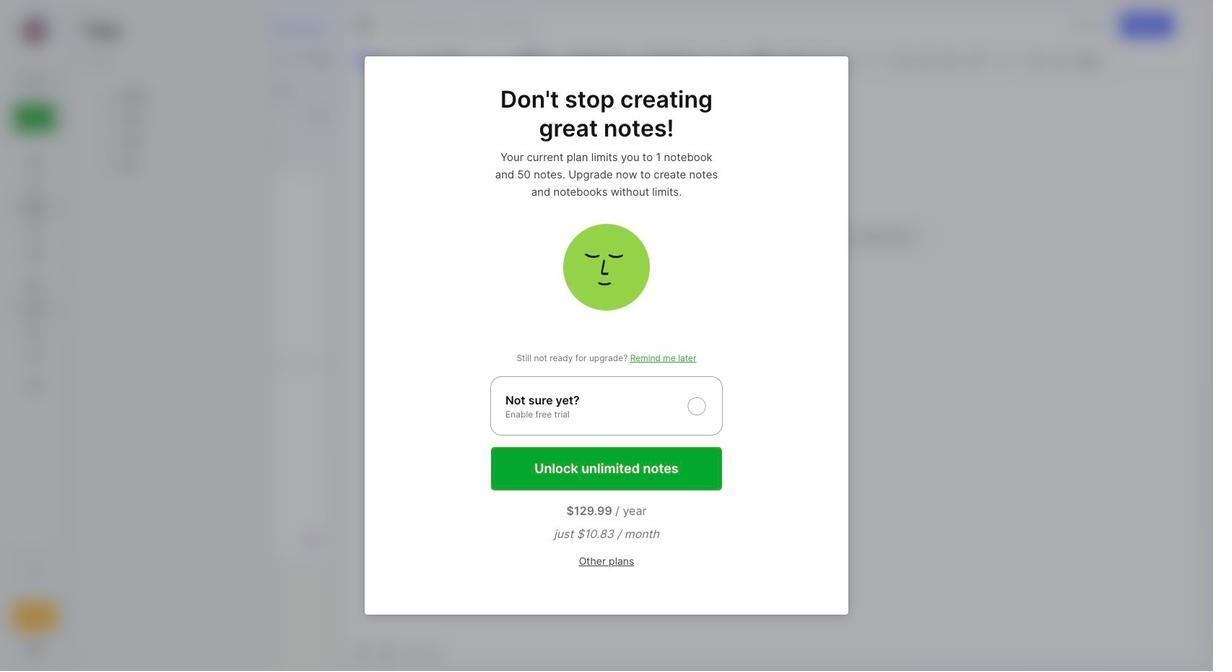 Task type: describe. For each thing, give the bounding box(es) containing it.
add tag image
[[378, 643, 396, 660]]

task image
[[419, 50, 439, 70]]

tree inside main element
[[5, 141, 64, 537]]

more image
[[1072, 51, 1115, 69]]

heading level image
[[565, 51, 638, 69]]

main element
[[0, 0, 69, 671]]

expand note image
[[355, 17, 373, 34]]

numbered list image
[[916, 50, 936, 70]]

home image
[[27, 154, 42, 168]]

insert image
[[354, 51, 418, 69]]

font family image
[[641, 51, 707, 69]]

bulleted list image
[[893, 50, 913, 70]]

upgrade image
[[26, 608, 43, 626]]

font color image
[[750, 50, 785, 70]]

outdent image
[[1050, 50, 1070, 70]]

insert link image
[[966, 50, 986, 70]]



Task type: locate. For each thing, give the bounding box(es) containing it.
tree
[[5, 141, 64, 537]]

happy face illustration image
[[563, 224, 650, 311]]

indent image
[[1027, 50, 1047, 70]]

None checkbox
[[490, 376, 723, 436]]

alignment image
[[991, 50, 1025, 70]]

font size image
[[711, 51, 747, 69]]

highlight image
[[854, 50, 888, 70]]

bold image
[[786, 50, 807, 70]]

tab list
[[69, 75, 340, 104]]

dialog
[[365, 56, 849, 615]]

edit search image
[[26, 72, 43, 89]]

italic image
[[810, 50, 830, 70]]

underline image
[[833, 50, 853, 70]]

note window element
[[345, 4, 1209, 667]]

row group
[[82, 85, 259, 177]]

checklist image
[[939, 50, 959, 70]]

Note Editor text field
[[345, 74, 1208, 636]]

add a reminder image
[[354, 643, 371, 660]]

calendar event image
[[442, 50, 462, 70]]



Task type: vqa. For each thing, say whether or not it's contained in the screenshot.
INDENT image
yes



